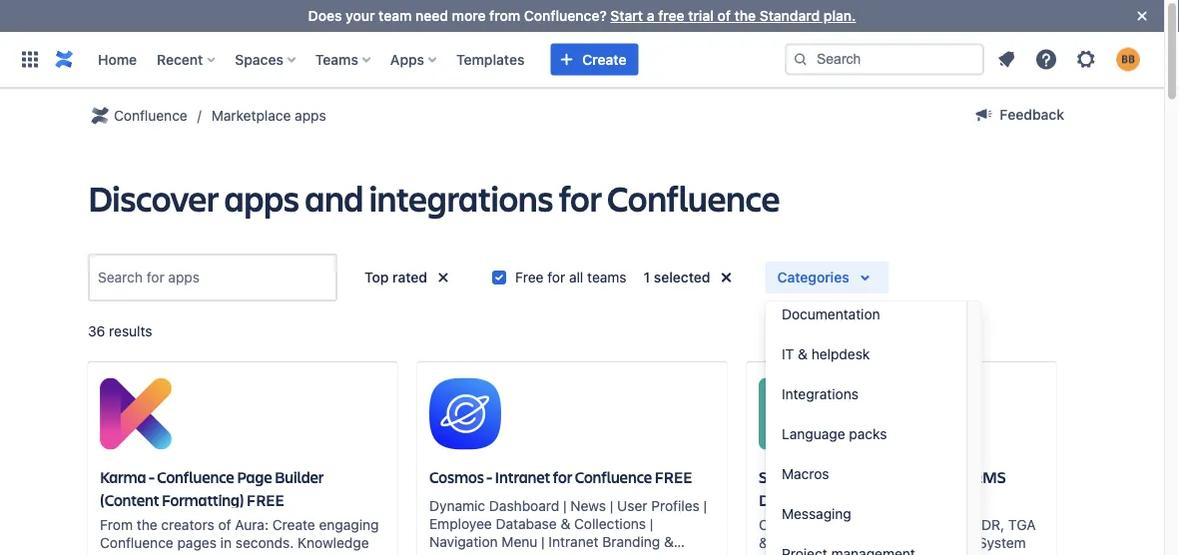 Task type: describe. For each thing, give the bounding box(es) containing it.
formatting)
[[162, 489, 244, 510]]

& inside contact softcomply to get fda, mdr, tga & canada mdr compliant quality system docs for iso13485, iec62304, iso14971,
[[759, 534, 769, 551]]

close image
[[1131, 4, 1155, 28]]

results
[[109, 323, 152, 340]]

contact
[[759, 516, 810, 533]]

from
[[100, 516, 133, 533]]

navigation
[[430, 533, 498, 550]]

helpdesk
[[812, 346, 871, 363]]

remove selected image
[[715, 266, 739, 290]]

36
[[88, 323, 105, 340]]

| left 'news'
[[564, 497, 567, 514]]

qms
[[972, 466, 1007, 487]]

base,
[[100, 552, 136, 555]]

news
[[571, 497, 607, 514]]

profiles
[[652, 497, 700, 514]]

in
[[220, 534, 232, 551]]

discover
[[88, 174, 219, 221]]

dynamic dashboard | news | user profiles | employee database & collections | navigation menu | intranet branding & personalization
[[430, 497, 707, 555]]

softcomply inside softcomply eqms - compliant qms documentation
[[759, 466, 841, 487]]

language
[[782, 426, 846, 443]]

marketplace apps link
[[212, 104, 326, 128]]

mdr
[[826, 534, 857, 551]]

confluence down recent
[[114, 107, 188, 124]]

free inside karma - confluence page builder (content formatting) free
[[247, 489, 284, 510]]

36 results
[[88, 323, 152, 340]]

confluence?
[[524, 7, 607, 24]]

free
[[515, 269, 544, 285]]

menu
[[502, 533, 538, 550]]

1
[[644, 269, 651, 286]]

employee
[[430, 515, 492, 532]]

- for cosmos
[[487, 466, 493, 487]]

does your team need more from confluence? start a free trial of the standard plan.
[[308, 7, 857, 24]]

apps for marketplace
[[295, 107, 326, 124]]

fda,
[[936, 516, 966, 533]]

& right database
[[561, 515, 571, 532]]

all group
[[766, 0, 968, 555]]

marketplace
[[212, 107, 291, 124]]

does
[[308, 7, 342, 24]]

language packs button
[[766, 415, 968, 455]]

database
[[496, 515, 557, 532]]

apps button
[[385, 43, 445, 75]]

the inside from the creators of aura: create engaging confluence pages in seconds. knowledge base, teams, documentation, mant
[[137, 516, 157, 533]]

macros button
[[766, 455, 968, 495]]

documentation inside softcomply eqms - compliant qms documentation
[[759, 489, 867, 510]]

karma
[[100, 466, 146, 487]]

iso14971,
[[961, 552, 1026, 555]]

trial
[[689, 7, 714, 24]]

templates
[[457, 51, 525, 67]]

categories
[[778, 269, 850, 286]]

dashboard
[[489, 497, 560, 514]]

appswitcher icon image
[[18, 47, 42, 71]]

messaging button
[[766, 495, 968, 534]]

templates link
[[451, 43, 531, 75]]

home link
[[92, 43, 143, 75]]

quality
[[930, 534, 975, 551]]

global element
[[12, 31, 785, 87]]

it & helpdesk button
[[766, 335, 968, 375]]

& inside "button"
[[798, 346, 808, 363]]

settings icon image
[[1075, 47, 1099, 71]]

- inside softcomply eqms - compliant qms documentation
[[889, 466, 895, 487]]

builder
[[275, 466, 324, 487]]

it & helpdesk
[[782, 346, 871, 363]]

a
[[647, 7, 655, 24]]

feedback button
[[960, 99, 1077, 131]]

recent button
[[151, 43, 223, 75]]

need
[[416, 7, 449, 24]]

free
[[659, 7, 685, 24]]

0 vertical spatial of
[[718, 7, 731, 24]]

home
[[98, 51, 137, 67]]

softcomply inside contact softcomply to get fda, mdr, tga & canada mdr compliant quality system docs for iso13485, iec62304, iso14971,
[[814, 516, 890, 533]]

page
[[237, 466, 272, 487]]

| up collections
[[610, 497, 614, 514]]

compliant inside contact softcomply to get fda, mdr, tga & canada mdr compliant quality system docs for iso13485, iec62304, iso14971,
[[860, 534, 926, 551]]

confluence inside from the creators of aura: create engaging confluence pages in seconds. knowledge base, teams, documentation, mant
[[100, 534, 174, 551]]

| up branding
[[650, 515, 654, 532]]

cosmos - intranet for confluence free
[[430, 466, 693, 487]]

tga
[[1009, 516, 1037, 533]]

top
[[365, 269, 389, 286]]

documentation,
[[189, 552, 292, 555]]

of inside from the creators of aura: create engaging confluence pages in seconds. knowledge base, teams, documentation, mant
[[218, 516, 231, 533]]

teams
[[588, 269, 627, 285]]

engaging
[[319, 516, 379, 533]]

create inside from the creators of aura: create engaging confluence pages in seconds. knowledge base, teams, documentation, mant
[[273, 516, 315, 533]]

seconds.
[[236, 534, 294, 551]]

& down profiles
[[664, 533, 674, 550]]

notification icon image
[[995, 47, 1019, 71]]



Task type: locate. For each thing, give the bounding box(es) containing it.
0 horizontal spatial -
[[149, 466, 154, 487]]

& right it
[[798, 346, 808, 363]]

for left all
[[548, 269, 566, 285]]

and
[[305, 174, 364, 221]]

1 vertical spatial apps
[[224, 174, 299, 221]]

of right trial
[[718, 7, 731, 24]]

0 vertical spatial create
[[583, 51, 627, 67]]

teams
[[316, 51, 359, 67]]

start a free trial of the standard plan. link
[[611, 7, 857, 24]]

1 vertical spatial compliant
[[860, 534, 926, 551]]

apps right marketplace
[[295, 107, 326, 124]]

confluence up user
[[575, 466, 653, 487]]

from the creators of aura: create engaging confluence pages in seconds. knowledge base, teams, documentation, mant
[[100, 516, 379, 555]]

documentation inside button
[[782, 306, 881, 323]]

cosmos
[[430, 466, 484, 487]]

1 vertical spatial documentation
[[759, 489, 867, 510]]

confluence
[[114, 107, 188, 124], [608, 174, 780, 221], [157, 466, 234, 487], [575, 466, 653, 487], [100, 534, 174, 551]]

intranet down 'news'
[[549, 533, 599, 550]]

system
[[979, 534, 1027, 551]]

for up all
[[559, 174, 602, 221]]

karma - confluence page builder (content formatting) free image
[[100, 378, 172, 450]]

free up profiles
[[655, 466, 693, 487]]

3 - from the left
[[889, 466, 895, 487]]

standard
[[760, 7, 820, 24]]

feedback
[[1000, 106, 1065, 123]]

-
[[149, 466, 154, 487], [487, 466, 493, 487], [889, 466, 895, 487]]

iec62304,
[[889, 552, 957, 555]]

intranet inside dynamic dashboard | news | user profiles | employee database & collections | navigation menu | intranet branding & personalization
[[549, 533, 599, 550]]

integrations
[[369, 174, 554, 221]]

1 horizontal spatial of
[[718, 7, 731, 24]]

the
[[735, 7, 756, 24], [137, 516, 157, 533]]

free for all teams
[[515, 269, 627, 285]]

1 vertical spatial softcomply
[[814, 516, 890, 533]]

0 vertical spatial intranet
[[495, 466, 551, 487]]

confluence up 'base,' on the left bottom of the page
[[100, 534, 174, 551]]

1 selected
[[644, 269, 711, 286]]

more
[[452, 7, 486, 24]]

softcomply up messaging
[[759, 466, 841, 487]]

free down page
[[247, 489, 284, 510]]

1 horizontal spatial free
[[655, 466, 693, 487]]

remove selected image
[[432, 266, 456, 290]]

collections
[[574, 515, 646, 532]]

1 horizontal spatial -
[[487, 466, 493, 487]]

(content
[[100, 489, 159, 510]]

the right trial
[[735, 7, 756, 24]]

integrations
[[782, 386, 859, 403]]

compliant down to
[[860, 534, 926, 551]]

0 vertical spatial apps
[[295, 107, 326, 124]]

your profile and preferences image
[[1117, 47, 1141, 71]]

| right the menu
[[542, 533, 545, 550]]

1 vertical spatial intranet
[[549, 533, 599, 550]]

0 vertical spatial the
[[735, 7, 756, 24]]

from
[[490, 7, 521, 24]]

1 horizontal spatial create
[[583, 51, 627, 67]]

messaging
[[782, 506, 852, 522]]

banner
[[0, 31, 1165, 88]]

| right profiles
[[704, 497, 707, 514]]

creators
[[161, 516, 214, 533]]

create up seconds.
[[273, 516, 315, 533]]

free
[[655, 466, 693, 487], [247, 489, 284, 510]]

- right karma
[[149, 466, 154, 487]]

plan.
[[824, 7, 857, 24]]

- inside karma - confluence page builder (content formatting) free
[[149, 466, 154, 487]]

create button
[[551, 43, 639, 75]]

language packs
[[782, 426, 888, 443]]

compliant up "get"
[[897, 466, 969, 487]]

mdr,
[[970, 516, 1005, 533]]

spaces button
[[229, 43, 304, 75]]

dynamic
[[430, 497, 486, 514]]

canada
[[773, 534, 822, 551]]

user
[[618, 497, 648, 514]]

Search for apps field
[[92, 260, 334, 296]]

contact softcomply to get fda, mdr, tga & canada mdr compliant quality system docs for iso13485, iec62304, iso14971, 
[[759, 516, 1044, 555]]

1 - from the left
[[149, 466, 154, 487]]

pages
[[177, 534, 217, 551]]

0 horizontal spatial of
[[218, 516, 231, 533]]

macros
[[782, 466, 830, 483]]

banner containing home
[[0, 31, 1165, 88]]

0 vertical spatial softcomply
[[759, 466, 841, 487]]

help icon image
[[1035, 47, 1059, 71]]

0 vertical spatial free
[[655, 466, 693, 487]]

marketplace apps
[[212, 107, 326, 124]]

intranet
[[495, 466, 551, 487], [549, 533, 599, 550]]

softcomply up mdr
[[814, 516, 890, 533]]

1 vertical spatial of
[[218, 516, 231, 533]]

start
[[611, 7, 643, 24]]

& up docs
[[759, 534, 769, 551]]

2 horizontal spatial -
[[889, 466, 895, 487]]

1 vertical spatial create
[[273, 516, 315, 533]]

0 horizontal spatial create
[[273, 516, 315, 533]]

teams button
[[310, 43, 379, 75]]

1 vertical spatial free
[[247, 489, 284, 510]]

search image
[[793, 51, 809, 67]]

of up in
[[218, 516, 231, 533]]

create inside popup button
[[583, 51, 627, 67]]

&
[[798, 346, 808, 363], [561, 515, 571, 532], [664, 533, 674, 550], [759, 534, 769, 551]]

for inside contact softcomply to get fda, mdr, tga & canada mdr compliant quality system docs for iso13485, iec62304, iso14971,
[[796, 552, 814, 555]]

0 vertical spatial documentation
[[782, 306, 881, 323]]

knowledge
[[298, 534, 369, 551]]

2 - from the left
[[487, 466, 493, 487]]

cosmos - intranet for confluence free image
[[430, 378, 502, 450]]

0 horizontal spatial free
[[247, 489, 284, 510]]

the down (content
[[137, 516, 157, 533]]

top rated
[[365, 269, 428, 286]]

selected
[[654, 269, 711, 286]]

apps left and
[[224, 174, 299, 221]]

discover apps and integrations for confluence
[[88, 174, 780, 221]]

1 vertical spatial the
[[137, 516, 157, 533]]

all
[[569, 269, 584, 285]]

rated
[[393, 269, 428, 286]]

apps
[[391, 51, 425, 67]]

intranet up dashboard
[[495, 466, 551, 487]]

karma - confluence page builder (content formatting) free
[[100, 466, 324, 510]]

confluence inside karma - confluence page builder (content formatting) free
[[157, 466, 234, 487]]

- right eqms
[[889, 466, 895, 487]]

documentation down macros
[[759, 489, 867, 510]]

spaces
[[235, 51, 284, 67]]

Search field
[[785, 43, 985, 75]]

softcomply eqms - compliant qms documentation
[[759, 466, 1007, 510]]

1 horizontal spatial the
[[735, 7, 756, 24]]

for down canada
[[796, 552, 814, 555]]

documentation button
[[766, 295, 968, 335]]

0 vertical spatial compliant
[[897, 466, 969, 487]]

context icon image
[[88, 104, 112, 128], [88, 104, 112, 128]]

get
[[911, 516, 932, 533]]

- right cosmos
[[487, 466, 493, 487]]

compliant inside softcomply eqms - compliant qms documentation
[[897, 466, 969, 487]]

confluence image
[[52, 47, 76, 71], [52, 47, 76, 71]]

iso13485,
[[818, 552, 885, 555]]

0 horizontal spatial the
[[137, 516, 157, 533]]

it
[[782, 346, 795, 363]]

apps
[[295, 107, 326, 124], [224, 174, 299, 221]]

team
[[379, 7, 412, 24]]

for up 'news'
[[553, 466, 573, 487]]

branding
[[603, 533, 661, 550]]

softcomply eqms - compliant qms documentation image
[[759, 378, 831, 450]]

eqms
[[843, 466, 887, 487]]

confluence up selected on the right of the page
[[608, 174, 780, 221]]

documentation up it & helpdesk
[[782, 306, 881, 323]]

aura:
[[235, 516, 269, 533]]

apps for discover
[[224, 174, 299, 221]]

your
[[346, 7, 375, 24]]

- for karma
[[149, 466, 154, 487]]

packs
[[850, 426, 888, 443]]

teams,
[[139, 552, 185, 555]]

of
[[718, 7, 731, 24], [218, 516, 231, 533]]

for
[[559, 174, 602, 221], [548, 269, 566, 285], [553, 466, 573, 487], [796, 552, 814, 555]]

create down start
[[583, 51, 627, 67]]

confluence up formatting)
[[157, 466, 234, 487]]

to
[[894, 516, 907, 533]]



Task type: vqa. For each thing, say whether or not it's contained in the screenshot.
Confluence link
yes



